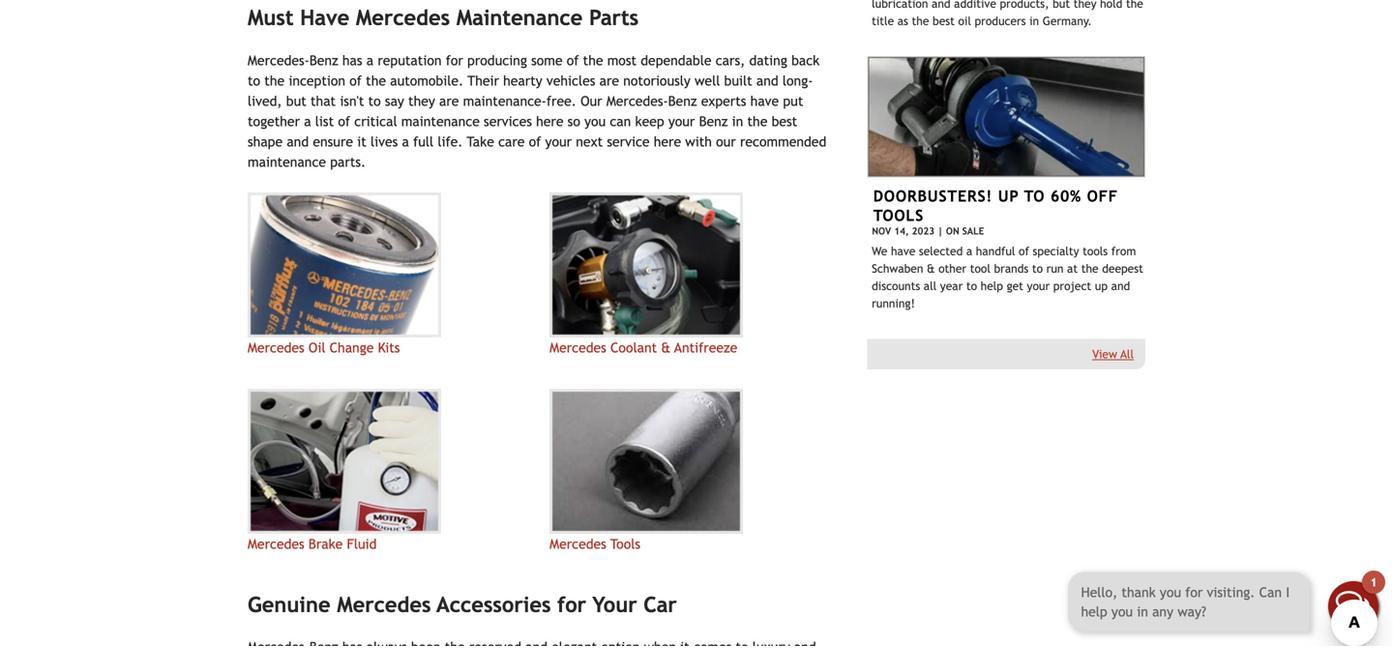 Task type: locate. For each thing, give the bounding box(es) containing it.
have up best
[[751, 93, 779, 109]]

parts
[[589, 5, 639, 30]]

your up with
[[669, 114, 695, 129]]

2 vertical spatial benz
[[699, 114, 728, 129]]

antifreeze
[[675, 340, 738, 356]]

so
[[568, 114, 581, 129]]

2 horizontal spatial your
[[1027, 279, 1050, 293]]

here
[[536, 114, 564, 129], [654, 134, 681, 149]]

mercedes benz tools image
[[550, 389, 743, 534]]

0 horizontal spatial and
[[287, 134, 309, 149]]

2 vertical spatial your
[[1027, 279, 1050, 293]]

here down free.
[[536, 114, 564, 129]]

to
[[248, 73, 260, 88], [368, 93, 381, 109], [1032, 262, 1043, 275], [967, 279, 978, 293]]

some
[[531, 53, 563, 68]]

lives
[[371, 134, 398, 149]]

a down the sale
[[967, 244, 973, 258]]

the up say
[[366, 73, 386, 88]]

mercedes up your
[[550, 537, 607, 552]]

your inside doorbusters! up to 60% off tools nov 14, 2023 | on sale we have selected a handful of specialty tools from schwaben & other tool brands to run at the deepest discounts all year to help get your project up and running!
[[1027, 279, 1050, 293]]

1 horizontal spatial for
[[557, 593, 587, 617]]

1 vertical spatial here
[[654, 134, 681, 149]]

2 vertical spatial and
[[1112, 279, 1131, 293]]

mercedes up the reputation
[[356, 5, 450, 30]]

we
[[872, 244, 888, 258]]

mercedes
[[356, 5, 450, 30], [248, 340, 305, 356], [550, 340, 607, 356], [248, 537, 305, 552], [550, 537, 607, 552], [337, 593, 431, 617]]

of up brands
[[1019, 244, 1030, 258]]

1 horizontal spatial maintenance
[[401, 114, 480, 129]]

to
[[1025, 187, 1045, 205]]

to up lived,
[[248, 73, 260, 88]]

0 horizontal spatial tools
[[611, 537, 641, 552]]

maintenance
[[456, 5, 583, 30]]

0 vertical spatial have
[[751, 93, 779, 109]]

but
[[286, 93, 307, 109]]

genuine mercedes accessories for your car
[[248, 593, 677, 617]]

deepest
[[1102, 262, 1144, 275]]

long-
[[783, 73, 813, 88]]

mercedes oil change kits link
[[248, 192, 534, 358]]

mercedes left brake
[[248, 537, 305, 552]]

mercedes for mercedes tools
[[550, 537, 607, 552]]

run
[[1047, 262, 1064, 275]]

have inside doorbusters! up to 60% off tools nov 14, 2023 | on sale we have selected a handful of specialty tools from schwaben & other tool brands to run at the deepest discounts all year to help get your project up and running!
[[891, 244, 916, 258]]

up
[[1095, 279, 1108, 293]]

1 horizontal spatial tools
[[874, 207, 924, 225]]

tools up 14,
[[874, 207, 924, 225]]

1 vertical spatial &
[[661, 340, 671, 356]]

& inside doorbusters! up to 60% off tools nov 14, 2023 | on sale we have selected a handful of specialty tools from schwaben & other tool brands to run at the deepest discounts all year to help get your project up and running!
[[927, 262, 935, 275]]

full
[[413, 134, 434, 149]]

mercedes left oil
[[248, 340, 305, 356]]

have up schwaben
[[891, 244, 916, 258]]

genuine mercedes brake fluid image
[[248, 389, 441, 534]]

0 vertical spatial here
[[536, 114, 564, 129]]

tools up your
[[611, 537, 641, 552]]

benz down well
[[668, 93, 697, 109]]

maintenance up life.
[[401, 114, 480, 129]]

project
[[1054, 279, 1092, 293]]

are
[[600, 73, 619, 88], [439, 93, 459, 109]]

sale
[[963, 226, 985, 237]]

mercedes benz coolant & antifreeze image
[[550, 192, 743, 338]]

together
[[248, 114, 300, 129]]

the right at
[[1082, 262, 1099, 275]]

list
[[315, 114, 334, 129]]

your down "so"
[[545, 134, 572, 149]]

inception
[[289, 73, 346, 88]]

dependable
[[641, 53, 712, 68]]

and down deepest
[[1112, 279, 1131, 293]]

0 horizontal spatial are
[[439, 93, 459, 109]]

maintenance down shape
[[248, 154, 326, 170]]

benz up inception
[[310, 53, 338, 68]]

of down has
[[350, 73, 362, 88]]

tools
[[1083, 244, 1108, 258]]

for left your
[[557, 593, 587, 617]]

are right "they"
[[439, 93, 459, 109]]

1 vertical spatial your
[[545, 134, 572, 149]]

1 horizontal spatial your
[[669, 114, 695, 129]]

1 horizontal spatial and
[[757, 73, 779, 88]]

0 vertical spatial tools
[[874, 207, 924, 225]]

mercedes tools link
[[550, 389, 836, 554]]

benz
[[310, 53, 338, 68], [668, 93, 697, 109], [699, 114, 728, 129]]

1 vertical spatial maintenance
[[248, 154, 326, 170]]

0 vertical spatial for
[[446, 53, 463, 68]]

of up vehicles
[[567, 53, 579, 68]]

a
[[367, 53, 374, 68], [304, 114, 311, 129], [402, 134, 409, 149], [967, 244, 973, 258]]

mercedes- up keep on the top of page
[[607, 93, 668, 109]]

0 horizontal spatial your
[[545, 134, 572, 149]]

the
[[583, 53, 603, 68], [264, 73, 285, 88], [366, 73, 386, 88], [748, 114, 768, 129], [1082, 262, 1099, 275]]

to left say
[[368, 93, 381, 109]]

1 vertical spatial mercedes-
[[607, 93, 668, 109]]

automobile.
[[390, 73, 464, 88]]

and inside doorbusters! up to 60% off tools nov 14, 2023 | on sale we have selected a handful of specialty tools from schwaben & other tool brands to run at the deepest discounts all year to help get your project up and running!
[[1112, 279, 1131, 293]]

ensure
[[313, 134, 353, 149]]

on
[[946, 226, 960, 237]]

have inside "mercedes-benz has a reputation for producing some of the most dependable cars, dating back to the inception of the automobile. their hearty vehicles are notoriously well built and long- lived, but that isn't to say they are maintenance-free. our mercedes-benz experts have put together a list of critical maintenance services here so you can keep your benz in the best shape and ensure it lives a full life. take care of your next service here with our recommended maintenance parts."
[[751, 93, 779, 109]]

critical
[[354, 114, 397, 129]]

1 horizontal spatial &
[[927, 262, 935, 275]]

parts.
[[330, 154, 366, 170]]

built
[[724, 73, 753, 88]]

running!
[[872, 297, 915, 310]]

0 horizontal spatial have
[[751, 93, 779, 109]]

fluid
[[347, 537, 377, 552]]

1 vertical spatial are
[[439, 93, 459, 109]]

free.
[[547, 93, 577, 109]]

your right get
[[1027, 279, 1050, 293]]

mercedes- up lived,
[[248, 53, 310, 68]]

car
[[644, 593, 677, 617]]

mercedes left coolant on the left of the page
[[550, 340, 607, 356]]

mercedes for mercedes oil change kits
[[248, 340, 305, 356]]

1 horizontal spatial benz
[[668, 93, 697, 109]]

for
[[446, 53, 463, 68], [557, 593, 587, 617]]

1 vertical spatial have
[[891, 244, 916, 258]]

tools
[[874, 207, 924, 225], [611, 537, 641, 552]]

a inside doorbusters! up to 60% off tools nov 14, 2023 | on sale we have selected a handful of specialty tools from schwaben & other tool brands to run at the deepest discounts all year to help get your project up and running!
[[967, 244, 973, 258]]

1 horizontal spatial are
[[600, 73, 619, 88]]

0 horizontal spatial for
[[446, 53, 463, 68]]

& up "all"
[[927, 262, 935, 275]]

1 vertical spatial benz
[[668, 93, 697, 109]]

mercedes-benz has a reputation for producing some of the most dependable cars, dating back to the inception of the automobile. their hearty vehicles are notoriously well built and long- lived, but that isn't to say they are maintenance-free. our mercedes-benz experts have put together a list of critical maintenance services here so you can keep your benz in the best shape and ensure it lives a full life. take care of your next service here with our recommended maintenance parts.
[[248, 53, 827, 170]]

care
[[498, 134, 525, 149]]

mercedes brake fluid link
[[248, 389, 534, 554]]

here down keep on the top of page
[[654, 134, 681, 149]]

year
[[940, 279, 963, 293]]

have
[[751, 93, 779, 109], [891, 244, 916, 258]]

2 horizontal spatial and
[[1112, 279, 1131, 293]]

for up automobile.
[[446, 53, 463, 68]]

are down most
[[600, 73, 619, 88]]

specialty
[[1033, 244, 1080, 258]]

0 vertical spatial &
[[927, 262, 935, 275]]

1 horizontal spatial here
[[654, 134, 681, 149]]

1 horizontal spatial have
[[891, 244, 916, 258]]

your
[[669, 114, 695, 129], [545, 134, 572, 149], [1027, 279, 1050, 293]]

mercedes coolant & antifreeze link
[[550, 192, 836, 358]]

1 vertical spatial and
[[287, 134, 309, 149]]

0 horizontal spatial benz
[[310, 53, 338, 68]]

& right coolant on the left of the page
[[661, 340, 671, 356]]

from
[[1112, 244, 1136, 258]]

and down together
[[287, 134, 309, 149]]

mercedes for mercedes brake fluid
[[248, 537, 305, 552]]

0 horizontal spatial &
[[661, 340, 671, 356]]

of right "care"
[[529, 134, 541, 149]]

benz down experts
[[699, 114, 728, 129]]

0 horizontal spatial maintenance
[[248, 154, 326, 170]]

your
[[593, 593, 637, 617]]

0 vertical spatial are
[[600, 73, 619, 88]]

0 horizontal spatial mercedes-
[[248, 53, 310, 68]]

2023
[[912, 226, 935, 237]]

other
[[939, 262, 967, 275]]

0 vertical spatial maintenance
[[401, 114, 480, 129]]

and down dating on the right top
[[757, 73, 779, 88]]

of right list
[[338, 114, 350, 129]]

producing
[[467, 53, 527, 68]]



Task type: vqa. For each thing, say whether or not it's contained in the screenshot.
X5 within the Built By Mike - BMW Overland E53 X5
no



Task type: describe. For each thing, give the bounding box(es) containing it.
vehicles
[[547, 73, 596, 88]]

view
[[1093, 348, 1118, 361]]

schwaben
[[872, 262, 924, 275]]

service
[[607, 134, 650, 149]]

0 vertical spatial your
[[669, 114, 695, 129]]

mercedes oil change kits
[[248, 340, 400, 356]]

reputation
[[378, 53, 442, 68]]

mercedes for mercedes coolant & antifreeze
[[550, 340, 607, 356]]

of inside doorbusters! up to 60% off tools nov 14, 2023 | on sale we have selected a handful of specialty tools from schwaben & other tool brands to run at the deepest discounts all year to help get your project up and running!
[[1019, 244, 1030, 258]]

tool
[[970, 262, 991, 275]]

a left list
[[304, 114, 311, 129]]

the up lived,
[[264, 73, 285, 88]]

selected
[[919, 244, 963, 258]]

say
[[385, 93, 404, 109]]

next
[[576, 134, 603, 149]]

the right in
[[748, 114, 768, 129]]

you
[[585, 114, 606, 129]]

mercedes down fluid
[[337, 593, 431, 617]]

nov
[[872, 226, 892, 237]]

must have mercedes maintenance parts
[[248, 5, 639, 30]]

for inside "mercedes-benz has a reputation for producing some of the most dependable cars, dating back to the inception of the automobile. their hearty vehicles are notoriously well built and long- lived, but that isn't to say they are maintenance-free. our mercedes-benz experts have put together a list of critical maintenance services here so you can keep your benz in the best shape and ensure it lives a full life. take care of your next service here with our recommended maintenance parts."
[[446, 53, 463, 68]]

discounts
[[872, 279, 921, 293]]

experts
[[701, 93, 747, 109]]

mercedes tools
[[550, 537, 641, 552]]

14,
[[894, 226, 909, 237]]

services
[[484, 114, 532, 129]]

coolant
[[611, 340, 657, 356]]

the inside doorbusters! up to 60% off tools nov 14, 2023 | on sale we have selected a handful of specialty tools from schwaben & other tool brands to run at the deepest discounts all year to help get your project up and running!
[[1082, 262, 1099, 275]]

that
[[311, 93, 336, 109]]

lived,
[[248, 93, 282, 109]]

brands
[[994, 262, 1029, 275]]

shape
[[248, 134, 283, 149]]

maintenance-
[[463, 93, 547, 109]]

0 vertical spatial benz
[[310, 53, 338, 68]]

& inside mercedes coolant & antifreeze link
[[661, 340, 671, 356]]

hearty
[[503, 73, 543, 88]]

0 vertical spatial mercedes-
[[248, 53, 310, 68]]

handful
[[976, 244, 1016, 258]]

|
[[938, 226, 944, 237]]

best
[[772, 114, 798, 129]]

to left run
[[1032, 262, 1043, 275]]

mercedes brake fluid
[[248, 537, 377, 552]]

they
[[408, 93, 435, 109]]

at
[[1068, 262, 1078, 275]]

must
[[248, 5, 294, 30]]

oil
[[309, 340, 326, 356]]

their
[[468, 73, 499, 88]]

doorbusters! up to 60% off tools link
[[874, 187, 1119, 225]]

a right has
[[367, 53, 374, 68]]

in
[[732, 114, 744, 129]]

back
[[792, 53, 820, 68]]

0 vertical spatial and
[[757, 73, 779, 88]]

recommended
[[740, 134, 827, 149]]

1 vertical spatial for
[[557, 593, 587, 617]]

life.
[[438, 134, 463, 149]]

1 horizontal spatial mercedes-
[[607, 93, 668, 109]]

dating
[[750, 53, 788, 68]]

get
[[1007, 279, 1024, 293]]

all
[[1121, 348, 1134, 361]]

2 horizontal spatial benz
[[699, 114, 728, 129]]

to down tool
[[967, 279, 978, 293]]

most
[[607, 53, 637, 68]]

the left most
[[583, 53, 603, 68]]

mercedes coolant & antifreeze
[[550, 340, 738, 356]]

0 horizontal spatial here
[[536, 114, 564, 129]]

all
[[924, 279, 937, 293]]

keep
[[635, 114, 665, 129]]

a left full
[[402, 134, 409, 149]]

brake
[[309, 537, 343, 552]]

mercedes benz oil change kits image
[[248, 192, 441, 338]]

kits
[[378, 340, 400, 356]]

with
[[685, 134, 712, 149]]

have
[[300, 5, 350, 30]]

help
[[981, 279, 1004, 293]]

notoriously
[[624, 73, 691, 88]]

our
[[581, 93, 603, 109]]

doorbusters! up to 60% off tools image
[[867, 56, 1146, 178]]

accessories
[[437, 593, 551, 617]]

take
[[467, 134, 494, 149]]

tools inside doorbusters! up to 60% off tools nov 14, 2023 | on sale we have selected a handful of specialty tools from schwaben & other tool brands to run at the deepest discounts all year to help get your project up and running!
[[874, 207, 924, 225]]

view all link
[[1093, 348, 1134, 361]]

1 vertical spatial tools
[[611, 537, 641, 552]]

60%
[[1051, 187, 1082, 205]]

doorbusters!
[[874, 187, 993, 205]]

put
[[783, 93, 804, 109]]

view all
[[1093, 348, 1134, 361]]

change
[[330, 340, 374, 356]]

has
[[342, 53, 362, 68]]

well
[[695, 73, 720, 88]]

up
[[998, 187, 1019, 205]]

our
[[716, 134, 736, 149]]

off
[[1087, 187, 1119, 205]]

isn't
[[340, 93, 364, 109]]

genuine
[[248, 593, 331, 617]]



